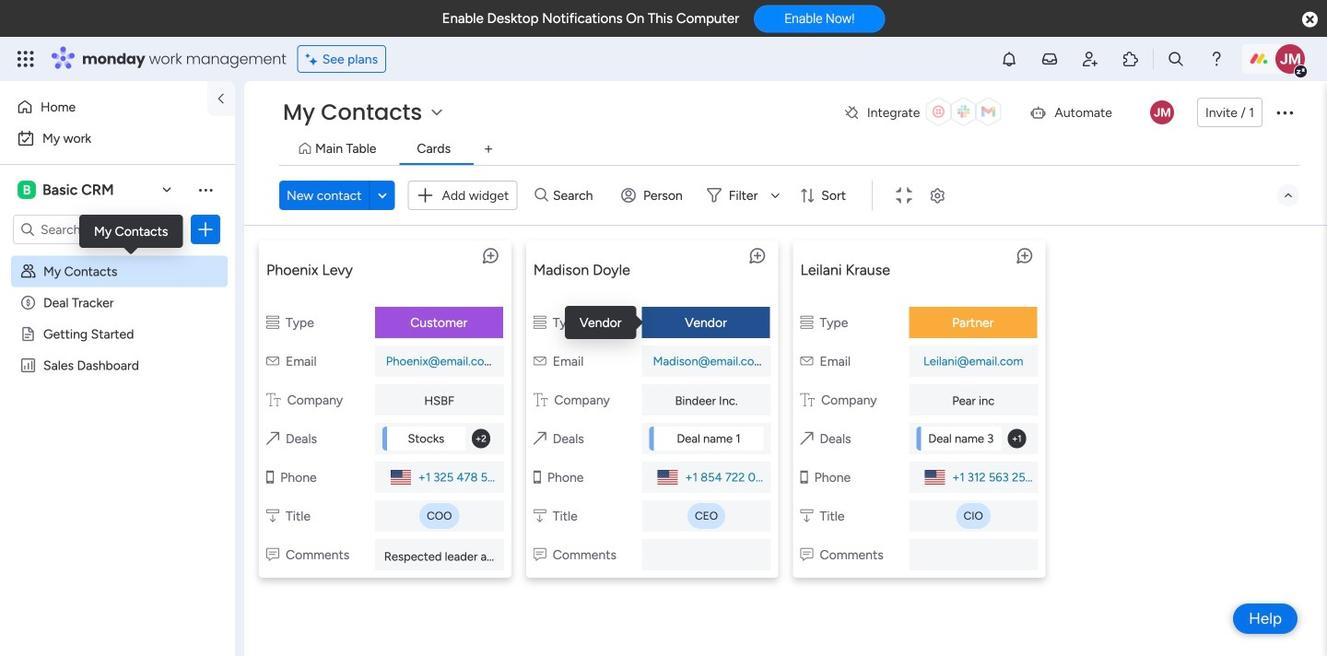 Task type: locate. For each thing, give the bounding box(es) containing it.
small dropdown column outline image
[[801, 508, 813, 524]]

1 v2 email column image from the left
[[266, 354, 279, 369]]

2 v2 board relation small image from the left
[[801, 431, 814, 447]]

invite members image
[[1081, 50, 1100, 68]]

v2 small long text column image for small dropdown column outline image
[[801, 547, 813, 563]]

tab list
[[279, 135, 1300, 165]]

v2 email column image
[[533, 354, 546, 369]]

v2 status outline image up v2 email column image
[[533, 315, 546, 330]]

small dropdown column outline image for 1st v2 status outline icon from left
[[533, 508, 546, 524]]

v2 email column image
[[266, 354, 279, 369], [801, 354, 813, 369]]

v2 board relation small image
[[533, 431, 546, 447], [801, 431, 814, 447]]

1 horizontal spatial v2 email column image
[[801, 354, 813, 369]]

collapse image
[[1281, 188, 1296, 203]]

row group
[[252, 233, 1320, 593]]

2 v2 small long text column image from the left
[[801, 547, 813, 563]]

0 horizontal spatial v2 small long text column image
[[533, 547, 546, 563]]

1 v2 board relation small image from the left
[[533, 431, 546, 447]]

search everything image
[[1167, 50, 1185, 68]]

v2 mobile phone image for v2 board relation small image corresponding to small dropdown column outline icon related to 1st v2 status outline icon from left
[[533, 470, 541, 485]]

0 horizontal spatial v2 status outline image
[[533, 315, 546, 330]]

v2 email column image for first v2 status outline icon from right
[[801, 354, 813, 369]]

v2 board relation small image down dapulse text column icon
[[801, 431, 814, 447]]

Search field
[[548, 183, 604, 208]]

v2 small long text column image
[[533, 547, 546, 563], [801, 547, 813, 563]]

dapulse text column image for v2 email column image
[[533, 392, 548, 408]]

1 horizontal spatial v2 small long text column image
[[801, 547, 813, 563]]

1 horizontal spatial v2 status outline image
[[801, 315, 813, 330]]

option
[[11, 92, 196, 122], [11, 124, 224, 153], [0, 255, 235, 259]]

1 horizontal spatial dapulse text column image
[[533, 392, 548, 408]]

jeremy miller image
[[1150, 100, 1174, 124]]

1 horizontal spatial small dropdown column outline image
[[533, 508, 546, 524]]

list box
[[0, 252, 235, 630]]

2 v2 email column image from the left
[[801, 354, 813, 369]]

v2 status outline image
[[533, 315, 546, 330], [801, 315, 813, 330]]

1 horizontal spatial v2 board relation small image
[[801, 431, 814, 447]]

v2 email column image down v2 status outline image
[[266, 354, 279, 369]]

dapulse text column image
[[266, 392, 281, 408], [533, 392, 548, 408]]

dapulse text column image down v2 email column image
[[533, 392, 548, 408]]

0 horizontal spatial v2 board relation small image
[[533, 431, 546, 447]]

0 horizontal spatial v2 email column image
[[266, 354, 279, 369]]

v2 board relation small image down v2 email column image
[[533, 431, 546, 447]]

1 dapulse text column image from the left
[[266, 392, 281, 408]]

2 v2 mobile phone image from the left
[[533, 470, 541, 485]]

options image
[[1274, 101, 1296, 124]]

3 v2 mobile phone image from the left
[[801, 470, 808, 485]]

tab
[[474, 135, 503, 164]]

2 small dropdown column outline image from the left
[[533, 508, 546, 524]]

v2 status outline image up dapulse text column icon
[[801, 315, 813, 330]]

0 horizontal spatial small dropdown column outline image
[[266, 508, 279, 524]]

1 v2 status outline image from the left
[[533, 315, 546, 330]]

1 vertical spatial option
[[11, 124, 224, 153]]

0 horizontal spatial dapulse text column image
[[266, 392, 281, 408]]

2 dapulse text column image from the left
[[533, 392, 548, 408]]

0 horizontal spatial v2 mobile phone image
[[266, 470, 274, 485]]

v2 status outline image
[[266, 315, 279, 330]]

1 horizontal spatial v2 mobile phone image
[[533, 470, 541, 485]]

dapulse text column image for v2 status outline image's v2 email column icon
[[266, 392, 281, 408]]

1 small dropdown column outline image from the left
[[266, 508, 279, 524]]

dapulse text column image up v2 board relation small icon
[[266, 392, 281, 408]]

v2 small long text column image
[[266, 547, 279, 563]]

jeremy miller image
[[1276, 44, 1305, 74]]

1 v2 small long text column image from the left
[[533, 547, 546, 563]]

1 v2 mobile phone image from the left
[[266, 470, 274, 485]]

2 horizontal spatial v2 mobile phone image
[[801, 470, 808, 485]]

v2 mobile phone image
[[266, 470, 274, 485], [533, 470, 541, 485], [801, 470, 808, 485]]

small dropdown column outline image
[[266, 508, 279, 524], [533, 508, 546, 524]]

v2 email column image up dapulse text column icon
[[801, 354, 813, 369]]

workspace image
[[18, 180, 36, 200]]



Task type: vqa. For each thing, say whether or not it's contained in the screenshot.
dapulse text column image related to v2 email column icon for second small dropdown column outline icon from left's v2 status outline icon
yes



Task type: describe. For each thing, give the bounding box(es) containing it.
v2 mobile phone image for v2 board relation small image for small dropdown column outline image
[[801, 470, 808, 485]]

Search in workspace field
[[39, 219, 154, 240]]

v2 board relation small image
[[266, 431, 279, 447]]

dapulse text column image
[[801, 392, 815, 408]]

public dashboard image
[[19, 357, 37, 374]]

workspace options image
[[196, 180, 215, 199]]

options image
[[196, 220, 215, 239]]

update feed image
[[1041, 50, 1059, 68]]

workspace selection element
[[18, 179, 117, 201]]

2 v2 status outline image from the left
[[801, 315, 813, 330]]

2 vertical spatial option
[[0, 255, 235, 259]]

v2 email column image for v2 status outline image
[[266, 354, 279, 369]]

arrow down image
[[764, 184, 787, 206]]

0 vertical spatial option
[[11, 92, 196, 122]]

select product image
[[17, 50, 35, 68]]

v2 mobile phone image for v2 board relation small icon
[[266, 470, 274, 485]]

monday marketplace image
[[1122, 50, 1140, 68]]

v2 board relation small image for small dropdown column outline icon related to 1st v2 status outline icon from left
[[533, 431, 546, 447]]

notifications image
[[1000, 50, 1019, 68]]

dapulse close image
[[1303, 11, 1318, 29]]

angle down image
[[378, 189, 387, 202]]

public board image
[[19, 325, 37, 343]]

small dropdown column outline image for v2 status outline image
[[266, 508, 279, 524]]

see plans image
[[306, 49, 322, 69]]

v2 search image
[[535, 185, 548, 206]]

add view image
[[485, 143, 492, 156]]

v2 small long text column image for small dropdown column outline icon related to 1st v2 status outline icon from left
[[533, 547, 546, 563]]

v2 board relation small image for small dropdown column outline image
[[801, 431, 814, 447]]

help image
[[1208, 50, 1226, 68]]



